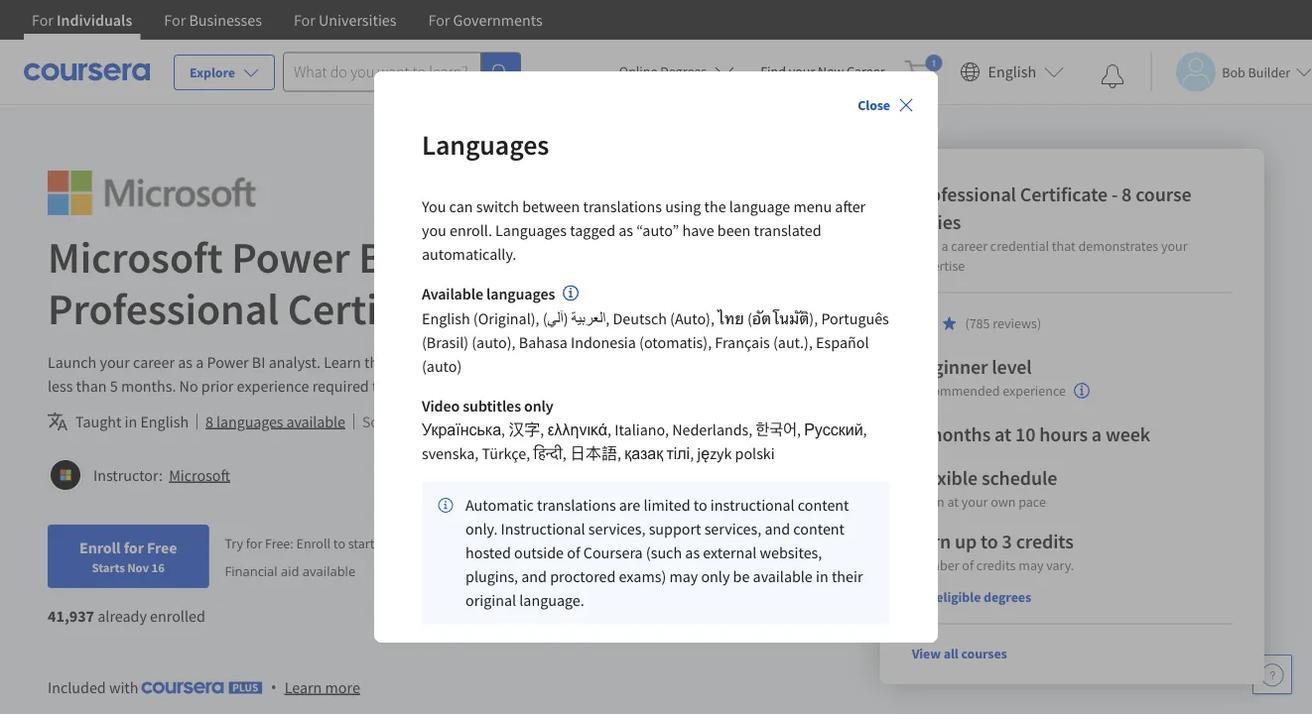 Task type: locate. For each thing, give the bounding box(es) containing it.
have inside you can switch between translations using the language menu after you enroll. languages tagged as "auto" have been translated automatically.
[[683, 220, 715, 240]]

learn up required
[[324, 352, 361, 372]]

the inside you can switch between translations using the language menu after you enroll. languages tagged as "auto" have been translated automatically.
[[705, 197, 726, 216]]

2 services, from the left
[[705, 520, 762, 540]]

0 horizontal spatial been
[[611, 643, 644, 663]]

may down the (such
[[670, 568, 698, 588]]

0 vertical spatial can
[[449, 197, 473, 216]]

0 vertical spatial that
[[1052, 237, 1076, 255]]

been inside 'automatic translations have been provided to increase access to instructional content, but they may contain errors. you can report errors from the language menu to help us improve translations for all coursera learners.'
[[611, 643, 644, 663]]

credits down earn up to 3 credits
[[977, 557, 1016, 575]]

0 horizontal spatial 8
[[206, 412, 213, 432]]

language inside 'automatic translations have been provided to increase access to instructional content, but they may contain errors. you can report errors from the language menu to help us improve translations for all coursera learners.'
[[525, 691, 586, 711]]

have right will at the right
[[700, 352, 732, 372]]

(aut.),
[[773, 333, 813, 353]]

to
[[372, 376, 386, 396], [694, 496, 708, 516], [981, 530, 999, 555], [333, 535, 346, 553], [710, 643, 724, 663], [832, 643, 845, 663], [630, 691, 644, 711]]

english inside english (original), العربية (آلي), deutsch (auto), ไทย (อัตโนมัติ), português (brasil) (auto), bahasa indonesia (otomatis), français (aut.), español (auto)
[[422, 310, 470, 329]]

all inside 'automatic translations have been provided to increase access to instructional content, but they may contain errors. you can report errors from the language menu to help us improve translations for all coursera learners.'
[[861, 691, 877, 711]]

be down external
[[733, 568, 750, 588]]

41,937 already enrolled
[[48, 607, 205, 627]]

0 vertical spatial and
[[765, 520, 791, 540]]

and down outside
[[522, 568, 547, 588]]

enroll right free:
[[296, 535, 331, 553]]

0 vertical spatial 5
[[110, 376, 118, 396]]

vary.
[[1047, 557, 1075, 575]]

services,
[[589, 520, 646, 540], [705, 520, 762, 540]]

2 vertical spatial english
[[140, 412, 189, 432]]

can up the enroll.
[[449, 197, 473, 216]]

0 horizontal spatial professional
[[48, 281, 279, 336]]

professional
[[912, 182, 1017, 207], [48, 281, 279, 336]]

0 horizontal spatial language
[[525, 691, 586, 711]]

a up the expertise
[[942, 237, 949, 255]]

earn up the number
[[912, 530, 951, 555]]

0 horizontal spatial learn
[[285, 678, 322, 698]]

professional inside professional certificate - 8 course series earn a career credential that demonstrates your expertise
[[912, 182, 1017, 207]]

english right "shopping cart: 1 item" icon
[[989, 62, 1037, 82]]

1 horizontal spatial that
[[1052, 237, 1076, 255]]

access up report
[[785, 643, 828, 663]]

at inside flexible schedule learn at your own pace
[[948, 493, 959, 511]]

translations down report
[[757, 691, 836, 711]]

1 vertical spatial earn
[[912, 530, 951, 555]]

to left get at the left bottom of page
[[372, 376, 386, 396]]

languages
[[487, 284, 555, 304], [217, 412, 283, 432]]

you inside 'automatic translations have been provided to increase access to instructional content, but they may contain errors. you can report errors from the language menu to help us improve translations for all coursera learners.'
[[758, 667, 782, 687]]

0 vertical spatial languages
[[487, 284, 555, 304]]

1 horizontal spatial learn
[[324, 352, 361, 372]]

1 horizontal spatial 8
[[1122, 182, 1132, 207]]

to left start
[[333, 535, 346, 553]]

languages down 'between'
[[496, 220, 567, 240]]

0 vertical spatial have
[[683, 220, 715, 240]]

all
[[944, 645, 959, 663], [861, 691, 877, 711]]

polski
[[735, 445, 775, 464]]

1 horizontal spatial access
[[785, 643, 828, 663]]

businesses
[[189, 10, 262, 30]]

automatic inside automatic translations are limited to instructional content only. instructional services, support services, and content hosted outside of coursera (such as external websites, plugins, and proctored exams) may only be available in their original language.
[[466, 496, 534, 516]]

1 vertical spatial all
[[861, 691, 877, 711]]

you left the job-
[[735, 352, 760, 372]]

banner navigation
[[16, 0, 559, 40]]

1 horizontal spatial can
[[785, 667, 809, 687]]

may
[[458, 412, 487, 432], [1019, 557, 1044, 575], [670, 568, 698, 588], [626, 667, 655, 687]]

required
[[312, 376, 369, 396]]

only up 汉字,
[[524, 397, 554, 417]]

you inside you can switch between translations using the language menu after you enroll. languages tagged as "auto" have been translated automatically.
[[422, 220, 447, 240]]

العربية
[[572, 310, 606, 329]]

automatic translations have been provided to increase access to instructional content, but they may contain errors. you can report errors from the language menu to help us improve translations for all coursera learners.
[[422, 643, 877, 715]]

translations up tagged
[[583, 197, 662, 216]]

your right find
[[789, 63, 815, 80]]

to inside try for free: enroll to start your 7-day full access free trial financial aid available
[[333, 535, 346, 553]]

(brasil)
[[422, 333, 469, 353]]

0 vertical spatial been
[[718, 220, 751, 240]]

can left report
[[785, 667, 809, 687]]

enroll up starts
[[79, 538, 121, 558]]

0 horizontal spatial certificate
[[288, 281, 482, 336]]

0 horizontal spatial experience
[[237, 376, 309, 396]]

a left the week
[[1092, 423, 1102, 447]]

0 vertical spatial instructional
[[711, 496, 795, 516]]

język
[[697, 445, 732, 464]]

0 vertical spatial certificate
[[1021, 182, 1108, 207]]

switch
[[476, 197, 519, 216]]

2 vertical spatial as
[[685, 544, 700, 564]]

5 months at 10 hours a week
[[912, 423, 1151, 447]]

1 horizontal spatial professional
[[912, 182, 1017, 207]]

microsoft link
[[169, 466, 230, 486]]

in inside automatic translations are limited to instructional content only. instructional services, support services, and content hosted outside of coursera (such as external websites, plugins, and proctored exams) may only be available in their original language.
[[816, 568, 829, 588]]

1 vertical spatial access
[[785, 643, 828, 663]]

1 horizontal spatial a
[[942, 237, 949, 255]]

for for governments
[[428, 10, 450, 30]]

view all courses link
[[912, 645, 1008, 663]]

instructional down 'polski'
[[711, 496, 795, 516]]

flexible schedule learn at your own pace
[[912, 466, 1058, 511]]

that
[[1052, 237, 1076, 255], [643, 352, 670, 372]]

1 horizontal spatial coursera
[[584, 544, 643, 564]]

1 vertical spatial certificate
[[288, 281, 482, 336]]

enroll inside try for free: enroll to start your 7-day full access free trial financial aid available
[[296, 535, 331, 553]]

that right credential on the right top of the page
[[1052, 237, 1076, 255]]

for right try
[[246, 535, 262, 553]]

you up data at top left
[[422, 197, 446, 216]]

0 vertical spatial learn
[[324, 352, 361, 372]]

for inside enroll for free starts nov 16
[[124, 538, 144, 558]]

1 horizontal spatial you
[[735, 352, 760, 372]]

1 vertical spatial language
[[525, 691, 586, 711]]

been up they
[[611, 643, 644, 663]]

the
[[705, 197, 726, 216], [364, 352, 386, 372], [500, 691, 521, 711]]

language inside you can switch between translations using the language menu after you enroll. languages tagged as "auto" have been translated automatically.
[[730, 197, 791, 216]]

automatic for automatic translations have been provided to increase access to instructional content, but they may contain errors. you can report errors from the language menu to help us improve translations for all coursera learners.
[[422, 643, 490, 663]]

your up than at the left bottom
[[100, 352, 130, 372]]

english
[[989, 62, 1037, 82], [422, 310, 470, 329], [140, 412, 189, 432]]

languages inside dialog
[[487, 284, 555, 304]]

languages inside button
[[217, 412, 283, 432]]

4 for from the left
[[428, 10, 450, 30]]

1 horizontal spatial menu
[[794, 197, 832, 216]]

earn up the expertise
[[912, 237, 939, 255]]

translated inside you can switch between translations using the language menu after you enroll. languages tagged as "auto" have been translated automatically.
[[754, 220, 822, 240]]

english down months.
[[140, 412, 189, 432]]

1 vertical spatial have
[[700, 352, 732, 372]]

1 vertical spatial bi
[[252, 352, 266, 372]]

instructional
[[501, 520, 586, 540]]

0 vertical spatial microsoft
[[48, 229, 223, 284]]

as inside you can switch between translations using the language menu after you enroll. languages tagged as "auto" have been translated automatically.
[[619, 220, 634, 240]]

access inside try for free: enroll to start your 7-day full access free trial financial aid available
[[463, 535, 501, 553]]

None search field
[[283, 52, 521, 92]]

access inside 'automatic translations have been provided to increase access to instructional content, but they may contain errors. you can report errors from the language menu to help us improve translations for all coursera learners.'
[[785, 643, 828, 663]]

may left vary. at the right of page
[[1019, 557, 1044, 575]]

automatic translations are limited to instructional content only. instructional services, support services, and content hosted outside of coursera (such as external websites, plugins, and proctored exams) may only be available in their original language. element
[[422, 482, 891, 625]]

for left businesses
[[164, 10, 186, 30]]

in
[[830, 352, 842, 372], [125, 412, 137, 432], [816, 568, 829, 588]]

1 horizontal spatial languages
[[487, 284, 555, 304]]

coursera up exams)
[[584, 544, 643, 564]]

0 vertical spatial career
[[952, 237, 988, 255]]

outside
[[514, 544, 564, 564]]

0 horizontal spatial and
[[522, 568, 547, 588]]

ελληνικά,
[[548, 421, 612, 441]]

8 inside button
[[206, 412, 213, 432]]

қазақ
[[625, 445, 663, 464]]

(auto)
[[422, 357, 462, 377]]

menu
[[794, 197, 832, 216], [589, 691, 627, 711]]

translated up (อัตโนมัติ),
[[754, 220, 822, 240]]

language.
[[520, 592, 585, 611]]

1 horizontal spatial the
[[500, 691, 521, 711]]

0 vertical spatial the
[[705, 197, 726, 216]]

1 vertical spatial a
[[196, 352, 204, 372]]

0 horizontal spatial menu
[[589, 691, 627, 711]]

services, up external
[[705, 520, 762, 540]]

career up the expertise
[[952, 237, 988, 255]]

menu down they
[[589, 691, 627, 711]]

close
[[858, 96, 891, 114]]

as up no
[[178, 352, 193, 372]]

career inside professional certificate - 8 course series earn a career credential that demonstrates your expertise
[[952, 237, 988, 255]]

8 down prior
[[206, 412, 213, 432]]

earn inside professional certificate - 8 course series earn a career credential that demonstrates your expertise
[[912, 237, 939, 255]]

1 horizontal spatial services,
[[705, 520, 762, 540]]

languages up the switch
[[422, 128, 549, 162]]

bi left analyst.
[[252, 352, 266, 372]]

professional up months.
[[48, 281, 279, 336]]

for up nov
[[124, 538, 144, 558]]

learn down "flexible"
[[912, 493, 945, 511]]

available down websites,
[[753, 568, 813, 588]]

3 for from the left
[[294, 10, 316, 30]]

the left in- at left
[[364, 352, 386, 372]]

1 vertical spatial as
[[178, 352, 193, 372]]

experience
[[237, 376, 309, 396], [1003, 383, 1066, 401]]

a inside launch your career as a power bi analyst. learn the in-demand business intelligence skills that will have you job-ready in less than 5 months. no prior experience required to get started.
[[196, 352, 204, 372]]

language down content,
[[525, 691, 586, 711]]

1 horizontal spatial career
[[952, 237, 988, 255]]

language
[[730, 197, 791, 216], [525, 691, 586, 711]]

tagged
[[570, 220, 616, 240]]

video subtitles only українська, 汉字, ελληνικά, italiano, nederlands, 한국어, русский, svenska, türkçe, हिन्दी, 日本語, қазақ тілі, język polski
[[422, 397, 867, 464]]

bi left data at top left
[[359, 229, 397, 284]]

business
[[466, 352, 524, 372]]

professional up series
[[912, 182, 1017, 207]]

expertise
[[912, 257, 965, 275]]

information technology link
[[166, 68, 321, 103]]

for for enroll
[[124, 538, 144, 558]]

errors.
[[711, 667, 755, 687]]

more information on translated content image
[[563, 286, 579, 302]]

you down increase
[[758, 667, 782, 687]]

your inside flexible schedule learn at your own pace
[[962, 493, 988, 511]]

english inside "button"
[[989, 62, 1037, 82]]

find your new career link
[[751, 60, 895, 84]]

menu inside you can switch between translations using the language menu after you enroll. languages tagged as "auto" have been translated automatically.
[[794, 197, 832, 216]]

4.6
[[912, 311, 938, 336]]

certificate inside microsoft power bi data analyst professional certificate
[[288, 281, 482, 336]]

pace
[[1019, 493, 1046, 511]]

0 horizontal spatial all
[[861, 691, 877, 711]]

0 horizontal spatial career
[[133, 352, 175, 372]]

0 vertical spatial you
[[422, 220, 447, 240]]

1 earn from the top
[[912, 237, 939, 255]]

ready
[[789, 352, 826, 372]]

available
[[286, 412, 345, 432], [303, 562, 356, 580], [753, 568, 813, 588]]

learn inside the • learn more
[[285, 678, 322, 698]]

your down course
[[1162, 237, 1188, 255]]

of down the up
[[962, 557, 974, 575]]

you inside you can switch between translations using the language menu after you enroll. languages tagged as "auto" have been translated automatically.
[[422, 197, 446, 216]]

english up (brasil)
[[422, 310, 470, 329]]

language right the using
[[730, 197, 791, 216]]

microsoft image
[[48, 171, 256, 215], [51, 461, 80, 491]]

professional inside microsoft power bi data analyst professional certificate
[[48, 281, 279, 336]]

taught
[[75, 412, 121, 432]]

0 vertical spatial automatic
[[466, 496, 534, 516]]

to up report
[[832, 643, 845, 663]]

8 right -
[[1122, 182, 1132, 207]]

and up websites,
[[765, 520, 791, 540]]

have up but
[[576, 643, 608, 663]]

been inside you can switch between translations using the language menu after you enroll. languages tagged as "auto" have been translated automatically.
[[718, 220, 751, 240]]

1 horizontal spatial enroll
[[296, 535, 331, 553]]

1 horizontal spatial and
[[765, 520, 791, 540]]

to inside automatic translations are limited to instructional content only. instructional services, support services, and content hosted outside of coursera (such as external websites, plugins, and proctored exams) may only be available in their original language.
[[694, 496, 708, 516]]

for left individuals
[[32, 10, 54, 30]]

to right limited
[[694, 496, 708, 516]]

0 vertical spatial you
[[422, 197, 446, 216]]

the up the learners.
[[500, 691, 521, 711]]

shopping cart: 1 item image
[[905, 55, 943, 86]]

for left universities
[[294, 10, 316, 30]]

0 vertical spatial content
[[404, 412, 455, 432]]

1 horizontal spatial certificate
[[1021, 182, 1108, 207]]

coursera plus image
[[142, 683, 263, 695]]

0 horizontal spatial 5
[[110, 376, 118, 396]]

career up months.
[[133, 352, 175, 372]]

1 vertical spatial instructional
[[422, 667, 506, 687]]

(such
[[646, 544, 682, 564]]

may up help
[[626, 667, 655, 687]]

only down external
[[701, 568, 730, 588]]

1 vertical spatial translated
[[535, 412, 603, 432]]

translated
[[754, 220, 822, 240], [535, 412, 603, 432]]

0 horizontal spatial a
[[196, 352, 204, 372]]

browse link
[[91, 68, 150, 103]]

0 horizontal spatial languages
[[217, 412, 283, 432]]

automatic up 'errors' at the left
[[422, 643, 490, 663]]

as left "auto" at top
[[619, 220, 634, 240]]

credits
[[1016, 530, 1074, 555], [977, 557, 1016, 575]]

available down required
[[286, 412, 345, 432]]

have inside 'automatic translations have been provided to increase access to instructional content, but they may contain errors. you can report errors from the language menu to help us improve translations for all coursera learners.'
[[576, 643, 608, 663]]

at left the 10
[[995, 423, 1012, 447]]

career inside launch your career as a power bi analyst. learn the in-demand business intelligence skills that will have you job-ready in less than 5 months. no prior experience required to get started.
[[133, 352, 175, 372]]

be inside automatic translations are limited to instructional content only. instructional services, support services, and content hosted outside of coursera (such as external websites, plugins, and proctored exams) may only be available in their original language.
[[733, 568, 750, 588]]

2 horizontal spatial for
[[839, 691, 857, 711]]

1 vertical spatial english
[[422, 310, 470, 329]]

languages up '(original),'
[[487, 284, 555, 304]]

contain
[[658, 667, 708, 687]]

experience down analyst.
[[237, 376, 309, 396]]

1 vertical spatial career
[[133, 352, 175, 372]]

information
[[174, 76, 243, 94]]

0 horizontal spatial at
[[948, 493, 959, 511]]

automatic inside 'automatic translations have been provided to increase access to instructional content, but they may contain errors. you can report errors from the language menu to help us improve translations for all coursera learners.'
[[422, 643, 490, 663]]

english for english
[[989, 62, 1037, 82]]

credits up vary. at the right of page
[[1016, 530, 1074, 555]]

for down report
[[839, 691, 857, 711]]

access right the full
[[463, 535, 501, 553]]

may inside 'automatic translations have been provided to increase access to instructional content, but they may contain errors. you can report errors from the language menu to help us improve translations for all coursera learners.'
[[626, 667, 655, 687]]

türkçe,
[[482, 445, 530, 464]]

as
[[619, 220, 634, 240], [178, 352, 193, 372], [685, 544, 700, 564]]

in left their
[[816, 568, 829, 588]]

that inside launch your career as a power bi analyst. learn the in-demand business intelligence skills that will have you job-ready in less than 5 months. no prior experience required to get started.
[[643, 352, 670, 372]]

1 for from the left
[[32, 10, 54, 30]]

from
[[465, 691, 496, 711]]

(آلي),
[[543, 310, 610, 329]]

enroll.
[[450, 220, 492, 240]]

menu left the after
[[794, 197, 832, 216]]

your inside find your new career link
[[789, 63, 815, 80]]

0 vertical spatial coursera
[[584, 544, 643, 564]]

learn inside flexible schedule learn at your own pace
[[912, 493, 945, 511]]

automatic up only.
[[466, 496, 534, 516]]

view all courses
[[912, 645, 1008, 663]]

can inside you can switch between translations using the language menu after you enroll. languages tagged as "auto" have been translated automatically.
[[449, 197, 473, 216]]

2 for from the left
[[164, 10, 186, 30]]

1 vertical spatial languages
[[217, 412, 283, 432]]

2 horizontal spatial the
[[705, 197, 726, 216]]

new
[[818, 63, 844, 80]]

instructional inside 'automatic translations have been provided to increase access to instructional content, but they may contain errors. you can report errors from the language menu to help us improve translations for all coursera learners.'
[[422, 667, 506, 687]]

0 vertical spatial access
[[463, 535, 501, 553]]

1 horizontal spatial language
[[730, 197, 791, 216]]

at down "flexible"
[[948, 493, 959, 511]]

only inside video subtitles only українська, 汉字, ελληνικά, italiano, nederlands, 한국어, русский, svenska, türkçe, हिन्दी, 日本語, қазақ тілі, język polski
[[524, 397, 554, 417]]

1 horizontal spatial been
[[718, 220, 751, 240]]

2 horizontal spatial in
[[830, 352, 842, 372]]

0 horizontal spatial as
[[178, 352, 193, 372]]

in right the taught on the bottom left of page
[[125, 412, 137, 432]]

microsoft power bi data analyst professional certificate
[[48, 229, 638, 336]]

experience down level
[[1003, 383, 1066, 401]]

2 vertical spatial have
[[576, 643, 608, 663]]

help
[[647, 691, 677, 711]]

for left 'governments'
[[428, 10, 450, 30]]

the right the using
[[705, 197, 726, 216]]

1 vertical spatial content
[[798, 496, 849, 516]]

content
[[404, 412, 455, 432], [798, 496, 849, 516], [794, 520, 845, 540]]

for inside try for free: enroll to start your 7-day full access free trial financial aid available
[[246, 535, 262, 553]]

1 vertical spatial you
[[735, 352, 760, 372]]

enroll for free starts nov 16
[[79, 538, 177, 576]]

5 left the months
[[912, 423, 922, 447]]

languages down prior
[[217, 412, 283, 432]]

0 horizontal spatial only
[[524, 397, 554, 417]]

2 vertical spatial learn
[[285, 678, 322, 698]]

enrolled
[[150, 607, 205, 627]]

1 vertical spatial the
[[364, 352, 386, 372]]

translations up "instructional"
[[537, 496, 616, 516]]

(อัตโนมัติ),
[[748, 310, 818, 329]]

coursera inside automatic translations are limited to instructional content only. instructional services, support services, and content hosted outside of coursera (such as external websites, plugins, and proctored exams) may only be available in their original language.
[[584, 544, 643, 564]]

certificate up in- at left
[[288, 281, 482, 336]]

0 horizontal spatial of
[[567, 544, 580, 564]]

have down the using
[[683, 220, 715, 240]]

0 vertical spatial menu
[[794, 197, 832, 216]]

0 vertical spatial microsoft image
[[48, 171, 256, 215]]

for individuals
[[32, 10, 132, 30]]

instructional up from
[[422, 667, 506, 687]]

launch your career as a power bi analyst. learn the in-demand business intelligence skills that will have you job-ready in less than 5 months. no prior experience required to get started.
[[48, 352, 842, 396]]

that left will at the right
[[643, 352, 670, 372]]

1 horizontal spatial bi
[[359, 229, 397, 284]]

learners.
[[485, 715, 543, 715]]

(auto),
[[670, 310, 715, 329]]

8 inside professional certificate - 8 course series earn a career credential that demonstrates your expertise
[[1122, 182, 1132, 207]]

for
[[32, 10, 54, 30], [164, 10, 186, 30], [294, 10, 316, 30], [428, 10, 450, 30]]

(original),
[[474, 310, 540, 329]]

translated up हिन्दी,
[[535, 412, 603, 432]]

1 horizontal spatial in
[[816, 568, 829, 588]]

1 vertical spatial professional
[[48, 281, 279, 336]]

1 vertical spatial automatic
[[422, 643, 490, 663]]

(785
[[966, 315, 990, 333]]

number
[[912, 557, 960, 575]]

0 horizontal spatial access
[[463, 535, 501, 553]]

1 vertical spatial learn
[[912, 493, 945, 511]]

to left 3
[[981, 530, 999, 555]]

reviews)
[[993, 315, 1042, 333]]

video
[[422, 397, 460, 417]]

1 vertical spatial and
[[522, 568, 547, 588]]

may left not
[[458, 412, 487, 432]]

governments
[[453, 10, 543, 30]]

experience inside beginner level recommended experience
[[1003, 383, 1066, 401]]

1 vertical spatial that
[[643, 352, 670, 372]]

you left the enroll.
[[422, 220, 447, 240]]

see eligible degrees
[[912, 589, 1032, 607]]

1 vertical spatial credits
[[977, 557, 1016, 575]]

українська,
[[422, 421, 506, 441]]

in inside launch your career as a power bi analyst. learn the in-demand business intelligence skills that will have you job-ready in less than 5 months. no prior experience required to get started.
[[830, 352, 842, 372]]

day
[[418, 535, 439, 553]]

7-
[[407, 535, 418, 553]]

1 horizontal spatial all
[[944, 645, 959, 663]]

1 vertical spatial at
[[948, 493, 959, 511]]

coursera down 'errors' at the left
[[422, 715, 481, 715]]

your
[[789, 63, 815, 80], [1162, 237, 1188, 255], [100, 352, 130, 372], [962, 493, 988, 511], [378, 535, 404, 553]]

provided
[[647, 643, 707, 663]]

available right aid
[[303, 562, 356, 580]]

been right "auto" at top
[[718, 220, 751, 240]]

1 horizontal spatial as
[[619, 220, 634, 240]]



Task type: vqa. For each thing, say whether or not it's contained in the screenshot.
"only" within 'Automatic translations are limited to instructional content only. Instructional services, support services, and content hosted outside of Coursera (such as external websites, plugins, and proctored exams) may only be available in their original language.'
yes



Task type: describe. For each thing, give the bounding box(es) containing it.
available
[[422, 284, 484, 304]]

5 inside launch your career as a power bi analyst. learn the in-demand business intelligence skills that will have you job-ready in less than 5 months. no prior experience required to get started.
[[110, 376, 118, 396]]

level
[[992, 355, 1032, 380]]

1 vertical spatial microsoft
[[169, 466, 230, 486]]

view
[[912, 645, 941, 663]]

coursera image
[[24, 56, 150, 88]]

svenska,
[[422, 445, 479, 464]]

bi inside microsoft power bi data analyst professional certificate
[[359, 229, 397, 284]]

free
[[147, 538, 177, 558]]

the inside launch your career as a power bi analyst. learn the in-demand business intelligence skills that will have you job-ready in less than 5 months. no prior experience required to get started.
[[364, 352, 386, 372]]

indonesia
[[571, 333, 636, 353]]

eligible
[[937, 589, 981, 607]]

2 earn from the top
[[912, 530, 951, 555]]

translations up content,
[[494, 643, 573, 663]]

launch
[[48, 352, 97, 372]]

skills
[[607, 352, 640, 372]]

english for english (original), العربية (آلي), deutsch (auto), ไทย (อัตโนมัติ), português (brasil) (auto), bahasa indonesia (otomatis), français (aut.), español (auto)
[[422, 310, 470, 329]]

microsoft image for microsoft power bi data analyst professional certificate
[[48, 171, 256, 215]]

start
[[348, 535, 375, 553]]

trial
[[529, 535, 553, 553]]

hosted
[[466, 544, 511, 564]]

2 vertical spatial content
[[794, 520, 845, 540]]

automatic for automatic translations are limited to instructional content only. instructional services, support services, and content hosted outside of coursera (such as external websites, plugins, and proctored exams) may only be available in their original language.
[[466, 496, 534, 516]]

only inside automatic translations are limited to instructional content only. instructional services, support services, and content hosted outside of coursera (such as external websites, plugins, and proctored exams) may only be available in their original language.
[[701, 568, 730, 588]]

started.
[[413, 376, 464, 396]]

microsoft inside microsoft power bi data analyst professional certificate
[[48, 229, 223, 284]]

already
[[98, 607, 147, 627]]

certificate inside professional certificate - 8 course series earn a career credential that demonstrates your expertise
[[1021, 182, 1108, 207]]

some
[[362, 412, 400, 432]]

for for individuals
[[32, 10, 54, 30]]

1 services, from the left
[[589, 520, 646, 540]]

for for try
[[246, 535, 262, 553]]

financial aid available button
[[225, 562, 356, 580]]

0 vertical spatial languages
[[422, 128, 549, 162]]

have inside launch your career as a power bi analyst. learn the in-demand business intelligence skills that will have you job-ready in less than 5 months. no prior experience required to get started.
[[700, 352, 732, 372]]

between
[[522, 197, 580, 216]]

may inside automatic translations are limited to instructional content only. instructional services, support services, and content hosted outside of coursera (such as external websites, plugins, and proctored exams) may only be available in their original language.
[[670, 568, 698, 588]]

the inside 'automatic translations have been provided to increase access to instructional content, but they may contain errors. you can report errors from the language menu to help us improve translations for all coursera learners.'
[[500, 691, 521, 711]]

earn up to 3 credits
[[912, 530, 1074, 555]]

16
[[151, 560, 165, 576]]

some content may not be translated
[[362, 412, 603, 432]]

to left help
[[630, 691, 644, 711]]

free
[[504, 535, 526, 553]]

experience inside launch your career as a power bi analyst. learn the in-demand business intelligence skills that will have you job-ready in less than 5 months. no prior experience required to get started.
[[237, 376, 309, 396]]

as inside automatic translations are limited to instructional content only. instructional services, support services, and content hosted outside of coursera (such as external websites, plugins, and proctored exams) may only be available in their original language.
[[685, 544, 700, 564]]

using
[[665, 197, 701, 216]]

translations inside automatic translations are limited to instructional content only. instructional services, support services, and content hosted outside of coursera (such as external websites, plugins, and proctored exams) may only be available in their original language.
[[537, 496, 616, 516]]

recommended
[[912, 383, 1000, 401]]

your inside professional certificate - 8 course series earn a career credential that demonstrates your expertise
[[1162, 237, 1188, 255]]

not
[[490, 412, 512, 432]]

can inside 'automatic translations have been provided to increase access to instructional content, but they may contain errors. you can report errors from the language menu to help us improve translations for all coursera learners.'
[[785, 667, 809, 687]]

bi inside launch your career as a power bi analyst. learn the in-demand business intelligence skills that will have you job-ready in less than 5 months. no prior experience required to get started.
[[252, 352, 266, 372]]

increase
[[727, 643, 782, 663]]

1 vertical spatial in
[[125, 412, 137, 432]]

intelligence
[[527, 352, 604, 372]]

universities
[[319, 10, 397, 30]]

courses
[[962, 645, 1008, 663]]

schedule
[[982, 466, 1058, 491]]

русский,
[[804, 421, 867, 441]]

2 vertical spatial a
[[1092, 423, 1102, 447]]

for for businesses
[[164, 10, 186, 30]]

translations inside you can switch between translations using the language menu after you enroll. languages tagged as "auto" have been translated automatically.
[[583, 197, 662, 216]]

errors
[[422, 691, 461, 711]]

find
[[761, 63, 786, 80]]

available inside automatic translations are limited to instructional content only. instructional services, support services, and content hosted outside of coursera (such as external websites, plugins, and proctored exams) may only be available in their original language.
[[753, 568, 813, 588]]

a inside professional certificate - 8 course series earn a career credential that demonstrates your expertise
[[942, 237, 949, 255]]

credential
[[991, 237, 1050, 255]]

1 horizontal spatial of
[[962, 557, 974, 575]]

your inside try for free: enroll to start your 7-day full access free trial financial aid available
[[378, 535, 404, 553]]

0 vertical spatial all
[[944, 645, 959, 663]]

learn more link
[[285, 676, 360, 700]]

own
[[991, 493, 1016, 511]]

ไทย
[[718, 310, 744, 329]]

they
[[594, 667, 623, 687]]

microsoft image for instructor:
[[51, 461, 80, 491]]

coursera inside 'automatic translations have been provided to increase access to instructional content, but they may contain errors. you can report errors from the language menu to help us improve translations for all coursera learners.'
[[422, 715, 481, 715]]

français
[[715, 333, 770, 353]]

data
[[406, 229, 492, 284]]

for for universities
[[294, 10, 316, 30]]

number of credits may vary.
[[912, 557, 1075, 575]]

power inside launch your career as a power bi analyst. learn the in-demand business intelligence skills that will have you job-ready in less than 5 months. no prior experience required to get started.
[[207, 352, 249, 372]]

exams)
[[619, 568, 666, 588]]

with
[[109, 678, 138, 698]]

power inside microsoft power bi data analyst professional certificate
[[232, 229, 350, 284]]

to up errors.
[[710, 643, 724, 663]]

10
[[1016, 423, 1036, 447]]

taught in english
[[75, 412, 189, 432]]

you can switch between translations using the language menu after you enroll. languages tagged as "auto" have been translated automatically.
[[422, 197, 866, 264]]

no
[[179, 376, 198, 396]]

individuals
[[57, 10, 132, 30]]

as inside launch your career as a power bi analyst. learn the in-demand business intelligence skills that will have you job-ready in less than 5 months. no prior experience required to get started.
[[178, 352, 193, 372]]

languages for available
[[487, 284, 555, 304]]

to inside launch your career as a power bi analyst. learn the in-demand business intelligence skills that will have you job-ready in less than 5 months. no prior experience required to get started.
[[372, 376, 386, 396]]

up
[[955, 530, 977, 555]]

instructional inside automatic translations are limited to instructional content only. instructional services, support services, and content hosted outside of coursera (such as external websites, plugins, and proctored exams) may only be available in their original language.
[[711, 496, 795, 516]]

available inside try for free: enroll to start your 7-day full access free trial financial aid available
[[303, 562, 356, 580]]

for inside 'automatic translations have been provided to increase access to instructional content, but they may contain errors. you can report errors from the language menu to help us improve translations for all coursera learners.'
[[839, 691, 857, 711]]

menu inside 'automatic translations have been provided to increase access to instructional content, but they may contain errors. you can report errors from the language menu to help us improve translations for all coursera learners.'
[[589, 691, 627, 711]]

content,
[[509, 667, 565, 687]]

show notifications image
[[1101, 65, 1125, 88]]

41,937
[[48, 607, 94, 627]]

security link
[[337, 68, 401, 103]]

will
[[673, 352, 697, 372]]

languages inside you can switch between translations using the language menu after you enroll. languages tagged as "auto" have been translated automatically.
[[496, 220, 567, 240]]

plugins,
[[466, 568, 518, 588]]

(otomatis),
[[640, 333, 712, 353]]

your inside launch your career as a power bi analyst. learn the in-demand business intelligence skills that will have you job-ready in less than 5 months. no prior experience required to get started.
[[100, 352, 130, 372]]

0 vertical spatial be
[[515, 412, 532, 432]]

subtitles
[[463, 397, 521, 417]]

instructor:
[[93, 466, 163, 486]]

find your new career
[[761, 63, 885, 80]]

included
[[48, 678, 106, 698]]

for businesses
[[164, 10, 262, 30]]

0 vertical spatial credits
[[1016, 530, 1074, 555]]

starts
[[92, 560, 125, 576]]

week
[[1106, 423, 1151, 447]]

that inside professional certificate - 8 course series earn a career credential that demonstrates your expertise
[[1052, 237, 1076, 255]]

learn inside launch your career as a power bi analyst. learn the in-demand business intelligence skills that will have you job-ready in less than 5 months. no prior experience required to get started.
[[324, 352, 361, 372]]

information technology
[[174, 76, 313, 94]]

free:
[[265, 535, 294, 553]]

1 horizontal spatial 5
[[912, 423, 922, 447]]

languages for 8
[[217, 412, 283, 432]]

português
[[822, 310, 890, 329]]

you inside launch your career as a power bi analyst. learn the in-demand business intelligence skills that will have you job-ready in less than 5 months. no prior experience required to get started.
[[735, 352, 760, 372]]

aid
[[281, 562, 299, 580]]

see eligible degrees button
[[912, 588, 1032, 608]]

•
[[271, 677, 277, 699]]

-
[[1112, 182, 1118, 207]]

home image
[[50, 77, 66, 93]]

try for free: enroll to start your 7-day full access free trial financial aid available
[[225, 535, 553, 580]]

한국어,
[[756, 421, 801, 441]]

close button
[[850, 87, 922, 123]]

financial
[[225, 562, 278, 580]]

of inside automatic translations are limited to instructional content only. instructional services, support services, and content hosted outside of coursera (such as external websites, plugins, and proctored exams) may only be available in their original language.
[[567, 544, 580, 564]]

日本語,
[[570, 445, 622, 464]]

enroll inside enroll for free starts nov 16
[[79, 538, 121, 558]]

8 languages available
[[206, 412, 345, 432]]

are
[[619, 496, 641, 516]]

flexible
[[912, 466, 978, 491]]

english button
[[953, 40, 1073, 104]]

español
[[816, 333, 869, 353]]

instructor: microsoft
[[93, 466, 230, 486]]

after
[[835, 197, 866, 216]]

in-
[[390, 352, 407, 372]]

help center image
[[1261, 663, 1285, 687]]

(auto),
[[472, 333, 516, 353]]

but
[[568, 667, 591, 687]]

languages dialog
[[374, 71, 938, 715]]

1 horizontal spatial at
[[995, 423, 1012, 447]]

available inside button
[[286, 412, 345, 432]]



